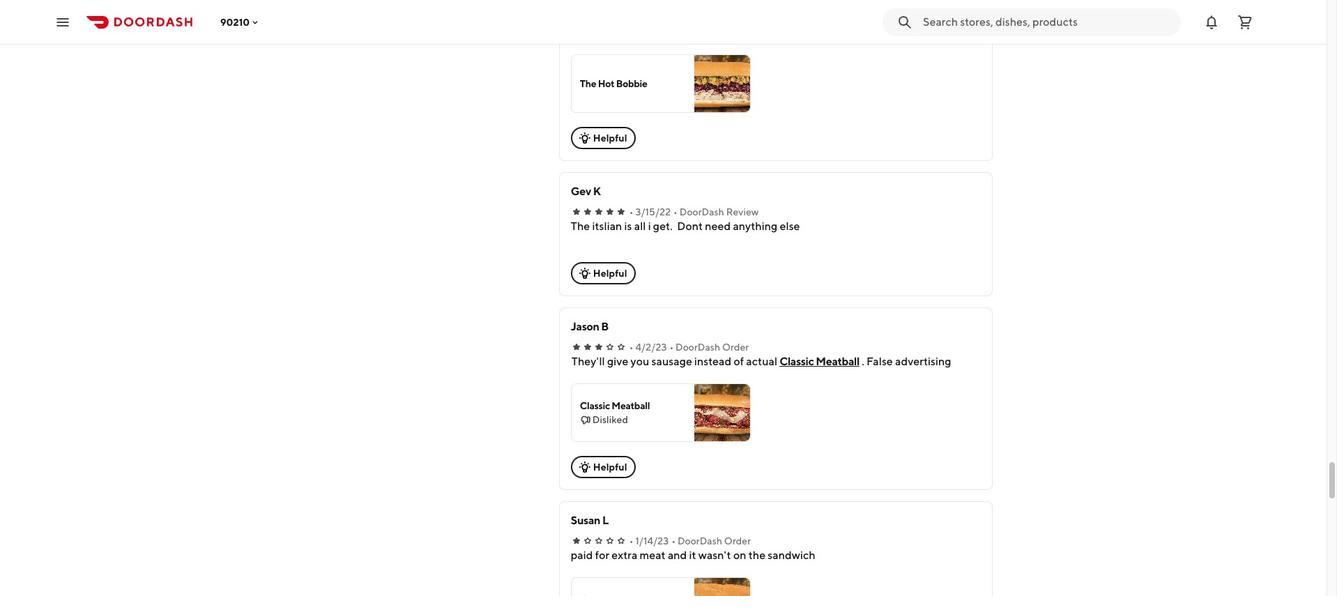 Task type: locate. For each thing, give the bounding box(es) containing it.
doordash
[[680, 206, 725, 218], [676, 342, 721, 353], [678, 536, 723, 547]]

1 vertical spatial helpful
[[593, 268, 627, 279]]

doordash for susan l
[[678, 536, 723, 547]]

helpful up "b"
[[593, 268, 627, 279]]

2 vertical spatial helpful button
[[571, 456, 636, 478]]

• 1/14/23 • doordash order
[[630, 536, 751, 547]]

classic italian image
[[695, 578, 750, 596]]

• left 4/2/23
[[630, 342, 634, 353]]

1 vertical spatial helpful button
[[571, 262, 636, 285]]

0 vertical spatial classic meatball
[[780, 355, 860, 368]]

classic meatball
[[780, 355, 860, 368], [580, 400, 650, 412]]

helpful down disliked
[[593, 462, 627, 473]]

helpful for 1st helpful button from the bottom of the page
[[593, 462, 627, 473]]

90210
[[220, 16, 250, 28]]

disliked
[[593, 414, 628, 425]]

• left the 3/15/22
[[630, 206, 634, 218]]

helpful for 3rd helpful button from the bottom
[[593, 133, 627, 144]]

1 horizontal spatial meatball
[[816, 355, 860, 368]]

2 vertical spatial doordash
[[678, 536, 723, 547]]

helpful button up 'k' at the left top of the page
[[571, 127, 636, 149]]

susan
[[571, 514, 601, 527]]

2 helpful button from the top
[[571, 262, 636, 285]]

classic meatball image
[[695, 384, 750, 442]]

notification bell image
[[1204, 14, 1221, 30]]

1 horizontal spatial classic
[[780, 355, 814, 368]]

doordash for gev k
[[680, 206, 725, 218]]

helpful button down disliked
[[571, 456, 636, 478]]

1 helpful from the top
[[593, 133, 627, 144]]

jason
[[571, 320, 600, 333]]

order up "classic meatball" image
[[723, 342, 749, 353]]

review
[[727, 206, 759, 218]]

0 items, open order cart image
[[1237, 14, 1254, 30]]

1/14/23
[[636, 536, 669, 547]]

•
[[630, 206, 634, 218], [674, 206, 678, 218], [630, 342, 634, 353], [670, 342, 674, 353], [630, 536, 634, 547], [672, 536, 676, 547]]

order
[[723, 342, 749, 353], [725, 536, 751, 547]]

helpful button up "b"
[[571, 262, 636, 285]]

1 vertical spatial order
[[725, 536, 751, 547]]

doordash left review
[[680, 206, 725, 218]]

0 vertical spatial classic
[[780, 355, 814, 368]]

2 vertical spatial helpful
[[593, 462, 627, 473]]

• 3/15/22 • doordash review
[[630, 206, 759, 218]]

0 vertical spatial order
[[723, 342, 749, 353]]

2 helpful from the top
[[593, 268, 627, 279]]

1 vertical spatial classic meatball
[[580, 400, 650, 412]]

0 horizontal spatial meatball
[[612, 400, 650, 412]]

helpful
[[593, 133, 627, 144], [593, 268, 627, 279], [593, 462, 627, 473]]

helpful button
[[571, 127, 636, 149], [571, 262, 636, 285], [571, 456, 636, 478]]

1 vertical spatial doordash
[[676, 342, 721, 353]]

helpful down the hot bobbie
[[593, 133, 627, 144]]

0 vertical spatial helpful
[[593, 133, 627, 144]]

0 vertical spatial helpful button
[[571, 127, 636, 149]]

meatball
[[816, 355, 860, 368], [612, 400, 650, 412]]

susan l
[[571, 514, 609, 527]]

0 horizontal spatial classic meatball
[[580, 400, 650, 412]]

doordash right the 1/14/23 in the bottom of the page
[[678, 536, 723, 547]]

3 helpful from the top
[[593, 462, 627, 473]]

order up the classic italian "image"
[[725, 536, 751, 547]]

0 vertical spatial meatball
[[816, 355, 860, 368]]

1 vertical spatial classic
[[580, 400, 610, 412]]

classic
[[780, 355, 814, 368], [580, 400, 610, 412]]

3/15/22
[[636, 206, 671, 218]]

0 vertical spatial doordash
[[680, 206, 725, 218]]

bobbie
[[616, 78, 648, 89]]

doordash right 4/2/23
[[676, 342, 721, 353]]



Task type: vqa. For each thing, say whether or not it's contained in the screenshot.
caramelized to the middle
no



Task type: describe. For each thing, give the bounding box(es) containing it.
jason b
[[571, 320, 609, 333]]

Store search: begin typing to search for stores available on DoorDash text field
[[923, 14, 1173, 30]]

order for l
[[725, 536, 751, 547]]

k
[[593, 185, 601, 198]]

gev
[[571, 185, 591, 198]]

the hot bobbie button
[[571, 54, 751, 113]]

1 vertical spatial meatball
[[612, 400, 650, 412]]

the
[[580, 78, 597, 89]]

• 4/2/23 • doordash order
[[630, 342, 749, 353]]

classic inside button
[[780, 355, 814, 368]]

classic meatball button
[[780, 354, 860, 370]]

1 helpful button from the top
[[571, 127, 636, 149]]

• right 4/2/23
[[670, 342, 674, 353]]

• right the 3/15/22
[[674, 206, 678, 218]]

3 helpful button from the top
[[571, 456, 636, 478]]

l
[[603, 514, 609, 527]]

4/2/23
[[636, 342, 667, 353]]

hot
[[598, 78, 615, 89]]

b
[[601, 320, 609, 333]]

• right the 1/14/23 in the bottom of the page
[[672, 536, 676, 547]]

1 horizontal spatial classic meatball
[[780, 355, 860, 368]]

• left the 1/14/23 in the bottom of the page
[[630, 536, 634, 547]]

the hot bobbie image
[[695, 55, 750, 112]]

meatball inside button
[[816, 355, 860, 368]]

90210 button
[[220, 16, 261, 28]]

0 horizontal spatial classic
[[580, 400, 610, 412]]

the hot bobbie
[[580, 78, 648, 89]]

helpful for 2nd helpful button from the bottom of the page
[[593, 268, 627, 279]]

open menu image
[[54, 14, 71, 30]]

order for b
[[723, 342, 749, 353]]

doordash for jason b
[[676, 342, 721, 353]]

gev k
[[571, 185, 601, 198]]



